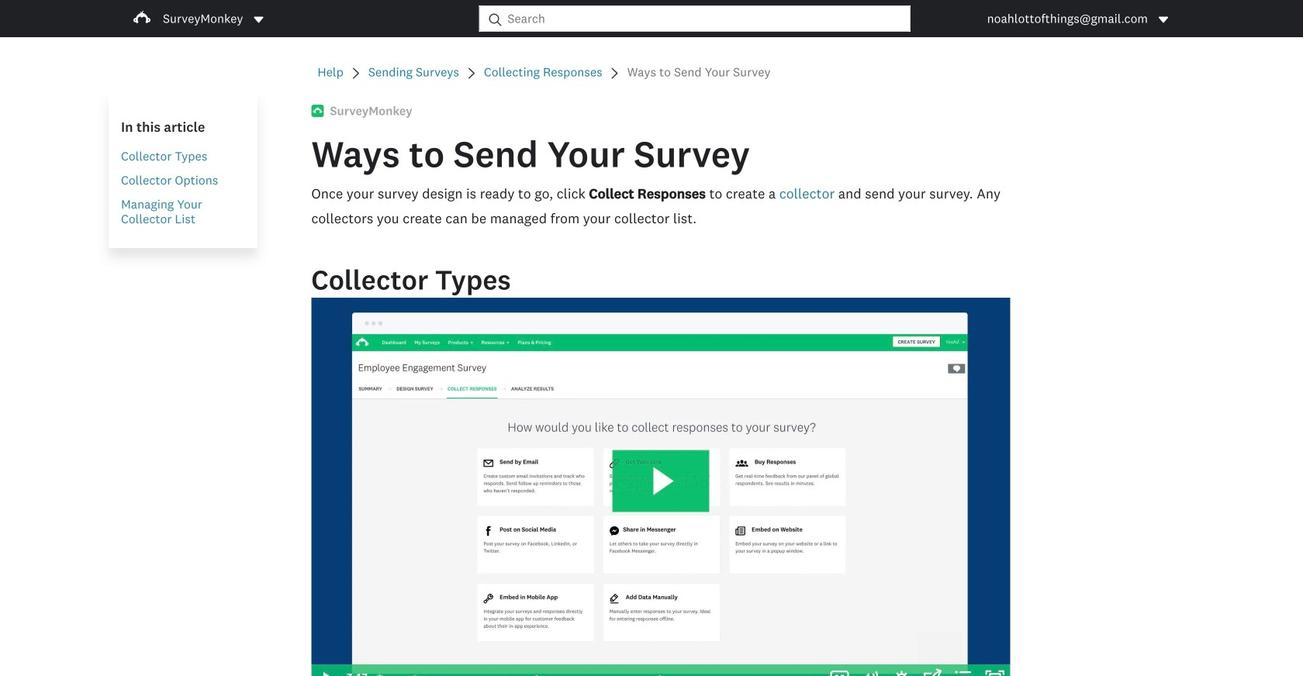 Task type: describe. For each thing, give the bounding box(es) containing it.
playbar slider
[[368, 665, 825, 677]]



Task type: locate. For each thing, give the bounding box(es) containing it.
search image
[[489, 14, 502, 26]]

video element
[[311, 298, 1011, 677]]

search image
[[489, 14, 502, 26]]

Search text field
[[502, 6, 910, 31]]

open image
[[253, 14, 265, 26], [1158, 14, 1170, 26], [254, 17, 263, 23], [1159, 17, 1169, 23]]

chapter markers toolbar
[[380, 665, 817, 677]]



Task type: vqa. For each thing, say whether or not it's contained in the screenshot.
"playbar" Slider
yes



